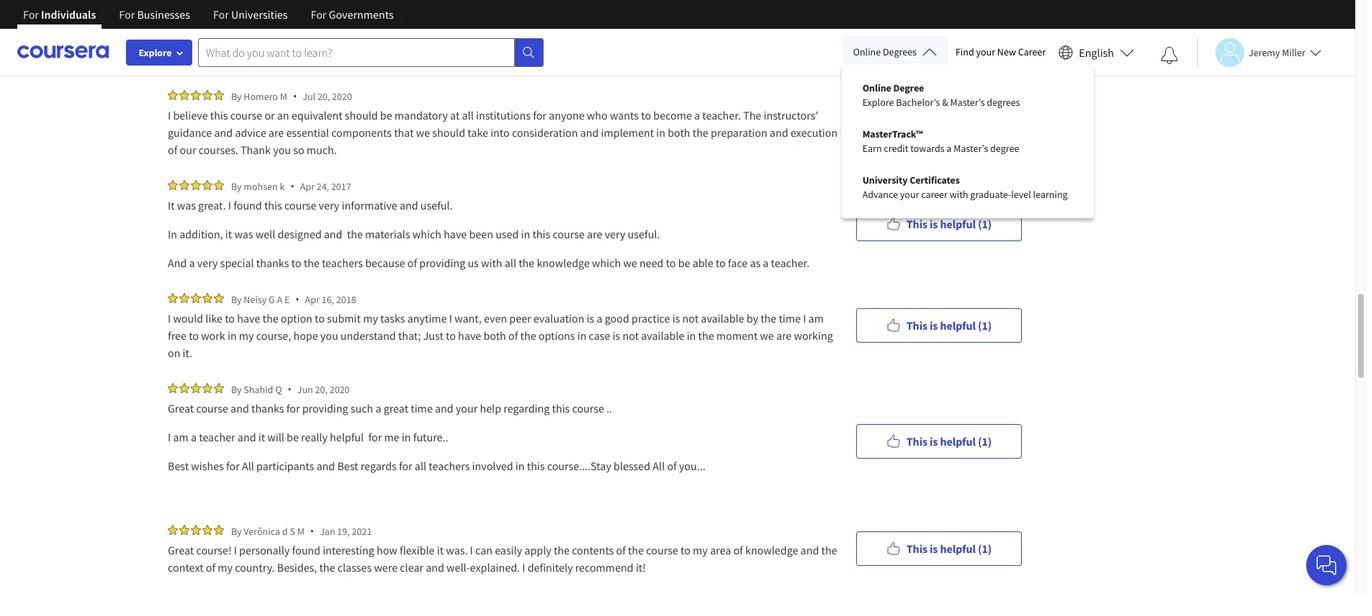 Task type: describe. For each thing, give the bounding box(es) containing it.
in left moment
[[687, 328, 696, 343]]

find your new career link
[[949, 43, 1053, 61]]

teacher
[[199, 430, 235, 444]]

this is helpful (1) for by shahid q • jun 20, 2020
[[907, 434, 992, 448]]

universities
[[231, 7, 288, 22]]

1 horizontal spatial available
[[701, 311, 744, 326]]

you inside the i believe this course or an equivalent should be mandatory at all institutions for anyone who wants to become a teacher. the instructors' guidance and advice are essential components that we should take into consideration and implement in both the preparation and execution of our courses. thank you so much.
[[273, 143, 291, 157]]

&
[[942, 96, 948, 109]]

be left able
[[678, 256, 690, 270]]

understand
[[341, 328, 396, 343]]

1 vertical spatial available
[[641, 328, 685, 343]]

essential
[[286, 125, 329, 140]]

of right because
[[407, 256, 417, 270]]

for individuals
[[23, 7, 96, 22]]

good
[[605, 311, 629, 326]]

0 vertical spatial it
[[225, 227, 232, 241]]

a right and
[[189, 256, 195, 270]]

1 this is helpful (1) from the top
[[907, 25, 992, 39]]

0 horizontal spatial with
[[481, 256, 502, 270]]

jul
[[303, 90, 316, 103]]

i am a teacher and it will be really helpful  for me in future..
[[168, 430, 448, 444]]

i right course!
[[234, 543, 237, 557]]

personally
[[239, 543, 290, 557]]

mandatory
[[395, 108, 448, 122]]

0 vertical spatial very
[[319, 198, 339, 212]]

for down by shahid q • jun 20, 2020
[[286, 401, 300, 416]]

online degrees
[[853, 45, 917, 58]]

jeremy miller
[[1249, 46, 1306, 59]]

• left jan
[[310, 524, 314, 538]]

to right need
[[666, 256, 676, 270]]

of down course!
[[206, 560, 215, 575]]

a right as
[[763, 256, 769, 270]]

would inside i would like to have the option to submit my tasks anytime i want, even peer evaluation is a good practice is not available by the time i am free to work in my course, hope you understand that; just to have both of the options in case is not available in the moment we are working on it.
[[173, 311, 203, 326]]

by verônica d s m • jan 19, 2021
[[231, 524, 372, 538]]

1 best from the left
[[168, 459, 189, 473]]

for for businesses
[[119, 7, 135, 22]]

course,
[[256, 328, 291, 343]]

i inside top class in all respects - in the topic areas covered, quality of the material provided and the expertise of the resource personnel! very relevant and thoroughly useful. it would only be an understatement to say that both the teachers were practical to the core and highly imaginative. i cannot thank them enough. a big thank you to coursera too!
[[230, 53, 233, 67]]

like
[[206, 311, 223, 326]]

case
[[589, 328, 610, 343]]

1 vertical spatial teacher.
[[771, 256, 810, 270]]

for right the wishes at the left of page
[[226, 459, 240, 473]]

of up understatement
[[452, 18, 462, 32]]

provided
[[525, 18, 568, 32]]

20, for by shahid q • jun 20, 2020
[[315, 383, 328, 396]]

chat with us image
[[1315, 554, 1338, 577]]

mastertrack™ earn credit towards a master's degree
[[863, 127, 1019, 155]]

find
[[956, 45, 974, 58]]

a left teacher
[[191, 430, 197, 444]]

want,
[[455, 311, 482, 326]]

(1) for by verônica d s m • jan 19, 2021
[[978, 541, 992, 556]]

to left "say"
[[494, 35, 504, 50]]

banner navigation
[[12, 0, 405, 40]]

even
[[484, 311, 507, 326]]

both inside the i believe this course or an equivalent should be mandatory at all institutions for anyone who wants to become a teacher. the instructors' guidance and advice are essential components that we should take into consideration and implement in both the preparation and execution of our courses. thank you so much.
[[668, 125, 690, 140]]

of inside i would like to have the option to submit my tasks anytime i want, even peer evaluation is a good practice is not available by the time i am free to work in my course, hope you understand that; just to have both of the options in case is not available in the moment we are working on it.
[[508, 328, 518, 343]]

m inside the by homero m • jul 20, 2020
[[280, 90, 287, 103]]

to down resource in the top right of the page
[[703, 35, 713, 50]]

wants
[[610, 108, 639, 122]]

2 vertical spatial very
[[197, 256, 218, 270]]

on
[[168, 346, 180, 360]]

degree
[[990, 142, 1019, 155]]

in right used
[[521, 227, 530, 241]]

top class in all respects - in the topic areas covered, quality of the material provided and the expertise of the resource personnel! very relevant and thoroughly useful. it would only be an understatement to say that both the teachers were practical to the core and highly imaginative. i cannot thank them enough. a big thank you to coursera too!
[[168, 18, 809, 67]]

i inside the i believe this course or an equivalent should be mandatory at all institutions for anyone who wants to become a teacher. the instructors' guidance and advice are essential components that we should take into consideration and implement in both the preparation and execution of our courses. thank you so much.
[[168, 108, 171, 122]]

0 horizontal spatial not
[[623, 328, 639, 343]]

this is helpful (1) button for great course! i personally found interesting how flexible it was. i can easily apply the contents of the course to my area of knowledge and the context of my country. besides, the classes were clear and well-explained. i definitely recommend it!
[[856, 531, 1022, 566]]

this down k
[[264, 198, 282, 212]]

credit
[[884, 142, 908, 155]]

because
[[365, 256, 405, 270]]

a inside the i believe this course or an equivalent should be mandatory at all institutions for anyone who wants to become a teacher. the instructors' guidance and advice are essential components that we should take into consideration and implement in both the preparation and execution of our courses. thank you so much.
[[694, 108, 700, 122]]

this right regarding
[[552, 401, 570, 416]]

much.
[[307, 143, 337, 157]]

jun
[[297, 383, 313, 396]]

course inside the i believe this course or an equivalent should be mandatory at all institutions for anyone who wants to become a teacher. the instructors' guidance and advice are essential components that we should take into consideration and implement in both the preparation and execution of our courses. thank you so much.
[[230, 108, 262, 122]]

to down the designed
[[291, 256, 301, 270]]

my left area
[[693, 543, 708, 557]]

to left face
[[716, 256, 726, 270]]

to right 'like'
[[225, 311, 235, 326]]

helpful for this is helpful (1) 'button' for great course! i personally found interesting how flexible it was. i can easily apply the contents of the course to my area of knowledge and the context of my country. besides, the classes were clear and well-explained. i definitely recommend it!
[[940, 541, 976, 556]]

great.
[[198, 198, 226, 212]]

i believe this course or an equivalent should be mandatory at all institutions for anyone who wants to become a teacher. the instructors' guidance and advice are essential components that we should take into consideration and implement in both the preparation and execution of our courses. thank you so much.
[[168, 108, 840, 157]]

this is helpful (1) for by verônica d s m • jan 19, 2021
[[907, 541, 992, 556]]

a right the such
[[376, 401, 381, 416]]

addition,
[[179, 227, 223, 241]]

be inside top class in all respects - in the topic areas covered, quality of the material provided and the expertise of the resource personnel! very relevant and thoroughly useful. it would only be an understatement to say that both the teachers were practical to the core and highly imaginative. i cannot thank them enough. a big thank you to coursera too!
[[385, 35, 397, 50]]

well
[[255, 227, 275, 241]]

2 this from the top
[[907, 115, 928, 129]]

it inside top class in all respects - in the topic areas covered, quality of the material provided and the expertise of the resource personnel! very relevant and thoroughly useful. it would only be an understatement to say that both the teachers were practical to the core and highly imaginative. i cannot thank them enough. a big thank you to coursera too!
[[320, 35, 327, 50]]

well-
[[447, 560, 470, 575]]

1 horizontal spatial are
[[587, 227, 602, 241]]

0 horizontal spatial it
[[168, 198, 175, 212]]

1 vertical spatial time
[[411, 401, 433, 416]]

0 horizontal spatial was
[[177, 198, 196, 212]]

in left case
[[577, 328, 587, 343]]

course left the ".."
[[572, 401, 604, 416]]

find your new career
[[956, 45, 1046, 58]]

an inside top class in all respects - in the topic areas covered, quality of the material provided and the expertise of the resource personnel! very relevant and thoroughly useful. it would only be an understatement to say that both the teachers were practical to the core and highly imaginative. i cannot thank them enough. a big thank you to coursera too!
[[400, 35, 412, 50]]

who
[[587, 108, 608, 122]]

an inside the i believe this course or an equivalent should be mandatory at all institutions for anyone who wants to become a teacher. the instructors' guidance and advice are essential components that we should take into consideration and implement in both the preparation and execution of our courses. thank you so much.
[[277, 108, 289, 122]]

found for i
[[234, 198, 262, 212]]

relevant
[[168, 35, 207, 50]]

we inside the i believe this course or an equivalent should be mandatory at all institutions for anyone who wants to become a teacher. the instructors' guidance and advice are essential components that we should take into consideration and implement in both the preparation and execution of our courses. thank you so much.
[[416, 125, 430, 140]]

instructors'
[[764, 108, 819, 122]]

contents
[[572, 543, 614, 557]]

degrees
[[883, 45, 917, 58]]

to inside the i believe this course or an equivalent should be mandatory at all institutions for anyone who wants to become a teacher. the instructors' guidance and advice are essential components that we should take into consideration and implement in both the preparation and execution of our courses. thank you so much.
[[641, 108, 651, 122]]

to right free on the bottom left of the page
[[189, 328, 199, 343]]

are inside i would like to have the option to submit my tasks anytime i want, even peer evaluation is a good practice is not available by the time i am free to work in my course, hope you understand that; just to have both of the options in case is not available in the moment we are working on it.
[[776, 328, 792, 343]]

english button
[[1053, 29, 1140, 76]]

i right great.
[[228, 198, 231, 212]]

it.
[[183, 346, 192, 360]]

such
[[351, 401, 373, 416]]

1 horizontal spatial not
[[682, 311, 699, 326]]

helpful for this is helpful (1) 'button' for i would like to have the option to submit my tasks anytime i want, even peer evaluation is a good practice is not available by the time i am free to work in my course, hope you understand that; just to have both of the options in case is not available in the moment we are working on it.
[[940, 318, 976, 332]]

you inside i would like to have the option to submit my tasks anytime i want, even peer evaluation is a good practice is not available by the time i am free to work in my course, hope you understand that; just to have both of the options in case is not available in the moment we are working on it.
[[320, 328, 338, 343]]

earn
[[863, 142, 882, 155]]

1 this from the top
[[907, 25, 928, 39]]

19,
[[337, 525, 350, 538]]

1 vertical spatial we
[[623, 256, 637, 270]]

course!
[[196, 543, 232, 557]]

this right involved
[[527, 459, 545, 473]]

wishes
[[191, 459, 224, 473]]

with inside university certificates advance your career with graduate-level learning
[[950, 188, 968, 201]]

anyone
[[549, 108, 585, 122]]

i up the working on the bottom of the page
[[803, 311, 806, 326]]

..
[[607, 401, 612, 416]]

2 vertical spatial your
[[456, 401, 478, 416]]

learning
[[1033, 188, 1068, 201]]

towards
[[911, 142, 945, 155]]

24,
[[317, 180, 329, 193]]

helpful for this is helpful (1) 'button' associated with top class in all respects - in the topic areas covered, quality of the material provided and the expertise of the resource personnel! very relevant and thoroughly useful. it would only be an understatement to say that both the teachers were practical to the core and highly imaginative. i cannot thank them enough. a big thank you to coursera too!
[[940, 25, 976, 39]]

1 all from the left
[[242, 459, 254, 473]]

really
[[301, 430, 328, 444]]

time inside i would like to have the option to submit my tasks anytime i want, even peer evaluation is a good practice is not available by the time i am free to work in my course, hope you understand that; just to have both of the options in case is not available in the moment we are working on it.
[[779, 311, 801, 326]]

the
[[743, 108, 762, 122]]

of inside the i believe this course or an equivalent should be mandatory at all institutions for anyone who wants to become a teacher. the instructors' guidance and advice are essential components that we should take into consideration and implement in both the preparation and execution of our courses. thank you so much.
[[168, 143, 177, 157]]

that inside the i believe this course or an equivalent should be mandatory at all institutions for anyone who wants to become a teacher. the instructors' guidance and advice are essential components that we should take into consideration and implement in both the preparation and execution of our courses. thank you so much.
[[394, 125, 414, 140]]

1 vertical spatial have
[[237, 311, 260, 326]]

3 this is helpful (1) button from the top
[[856, 206, 1022, 241]]

thoroughly
[[230, 35, 284, 50]]

i up free on the bottom left of the page
[[168, 311, 171, 326]]

for for individuals
[[23, 7, 39, 22]]

resource
[[686, 18, 727, 32]]

this is helpful (1) button for i would like to have the option to submit my tasks anytime i want, even peer evaluation is a good practice is not available by the time i am free to work in my course, hope you understand that; just to have both of the options in case is not available in the moment we are working on it.
[[856, 308, 1022, 342]]

definitely
[[528, 560, 573, 575]]

2 this is helpful (1) from the top
[[907, 115, 992, 129]]

2 vertical spatial have
[[458, 328, 481, 343]]

this right used
[[533, 227, 550, 241]]

my up the understand
[[363, 311, 378, 326]]

to down understatement
[[447, 53, 457, 67]]

2 best from the left
[[337, 459, 358, 473]]

online for online degree explore bachelor's & master's degrees
[[863, 81, 891, 94]]

1 horizontal spatial teachers
[[429, 459, 470, 473]]

1 vertical spatial am
[[173, 430, 189, 444]]

helpful for 5th this is helpful (1) 'button' from the top of the page
[[940, 434, 976, 448]]

been
[[469, 227, 493, 241]]

1 horizontal spatial should
[[432, 125, 465, 140]]

0 horizontal spatial teachers
[[322, 256, 363, 270]]

career
[[1018, 45, 1046, 58]]

• for by shahid q • jun 20, 2020
[[288, 382, 291, 396]]

enough.
[[329, 53, 368, 67]]

regards
[[361, 459, 397, 473]]

expertise
[[609, 18, 653, 32]]

to down 16,
[[315, 311, 325, 326]]

courses.
[[199, 143, 238, 157]]

businesses
[[137, 7, 190, 22]]

to right just at the left
[[446, 328, 456, 343]]

context
[[168, 560, 204, 575]]

found for personally
[[292, 543, 320, 557]]

free
[[168, 328, 186, 343]]

0 horizontal spatial which
[[413, 227, 441, 241]]

online for online degrees
[[853, 45, 881, 58]]

1 vertical spatial it
[[258, 430, 265, 444]]

5 this is helpful (1) button from the top
[[856, 424, 1022, 458]]

in right me
[[402, 430, 411, 444]]

university
[[863, 174, 908, 187]]

participants
[[256, 459, 314, 473]]

can
[[475, 543, 493, 557]]

of up recommend
[[616, 543, 626, 557]]

all down future..
[[415, 459, 426, 473]]

0 horizontal spatial should
[[345, 108, 378, 122]]

topic
[[318, 18, 342, 32]]

i left can
[[470, 543, 473, 557]]

certificates
[[910, 174, 960, 187]]

of left you...
[[667, 459, 677, 473]]

top
[[168, 18, 186, 32]]

2 (1) from the top
[[978, 115, 992, 129]]

anytime
[[407, 311, 447, 326]]

this is helpful (1) button for i believe this course or an equivalent should be mandatory at all institutions for anyone who wants to become a teacher. the instructors' guidance and advice are essential components that we should take into consideration and implement in both the preparation and execution of our courses. thank you so much.
[[856, 105, 1022, 139]]

by inside by shahid q • jun 20, 2020
[[231, 383, 242, 396]]

coursera image
[[17, 41, 109, 64]]

0 vertical spatial have
[[444, 227, 467, 241]]

in inside the i believe this course or an equivalent should be mandatory at all institutions for anyone who wants to become a teacher. the instructors' guidance and advice are essential components that we should take into consideration and implement in both the preparation and execution of our courses. thank you so much.
[[656, 125, 665, 140]]

k
[[280, 180, 285, 193]]

1 vertical spatial thanks
[[251, 401, 284, 416]]

by for personally
[[231, 525, 242, 538]]

the inside the i believe this course or an equivalent should be mandatory at all institutions for anyone who wants to become a teacher. the instructors' guidance and advice are essential components that we should take into consideration and implement in both the preparation and execution of our courses. thank you so much.
[[693, 125, 709, 140]]

i left teacher
[[168, 430, 171, 444]]



Task type: vqa. For each thing, say whether or not it's contained in the screenshot.


Task type: locate. For each thing, give the bounding box(es) containing it.
material
[[482, 18, 522, 32]]

believe
[[173, 108, 208, 122]]

found inside great course! i personally found interesting how flexible it was. i can easily apply the contents of the course to my area of knowledge and the context of my country. besides, the classes were clear and well-explained. i definitely recommend it!
[[292, 543, 320, 557]]

6 this from the top
[[907, 541, 928, 556]]

with right the "us"
[[481, 256, 502, 270]]

0 vertical spatial master's
[[950, 96, 985, 109]]

not
[[682, 311, 699, 326], [623, 328, 639, 343]]

1 vertical spatial a
[[277, 293, 282, 306]]

found up besides,
[[292, 543, 320, 557]]

0 horizontal spatial very
[[197, 256, 218, 270]]

special
[[220, 256, 254, 270]]

you inside top class in all respects - in the topic areas covered, quality of the material provided and the expertise of the resource personnel! very relevant and thoroughly useful. it would only be an understatement to say that both the teachers were practical to the core and highly imaginative. i cannot thank them enough. a big thank you to coursera too!
[[427, 53, 445, 67]]

classes
[[338, 560, 372, 575]]

1 horizontal spatial all
[[653, 459, 665, 473]]

options
[[539, 328, 575, 343]]

0 horizontal spatial found
[[234, 198, 262, 212]]

for up consideration
[[533, 108, 547, 122]]

be right will
[[287, 430, 299, 444]]

great course and thanks for providing such a great time and your help regarding this course ..
[[168, 401, 612, 416]]

1 horizontal spatial that
[[524, 35, 544, 50]]

1 horizontal spatial m
[[297, 525, 305, 538]]

1 vertical spatial providing
[[302, 401, 348, 416]]

0 horizontal spatial are
[[269, 125, 284, 140]]

in right -
[[288, 18, 297, 32]]

0 vertical spatial found
[[234, 198, 262, 212]]

1 vertical spatial are
[[587, 227, 602, 241]]

both inside i would like to have the option to submit my tasks anytime i want, even peer evaluation is a good practice is not available by the time i am free to work in my course, hope you understand that; just to have both of the options in case is not available in the moment we are working on it.
[[484, 328, 506, 343]]

teachers up 2018
[[322, 256, 363, 270]]

me
[[384, 430, 399, 444]]

am inside i would like to have the option to submit my tasks anytime i want, even peer evaluation is a good practice is not available by the time i am free to work in my course, hope you understand that; just to have both of the options in case is not available in the moment we are working on it.
[[809, 311, 824, 326]]

20, inside the by homero m • jul 20, 2020
[[318, 90, 330, 103]]

of down the peer
[[508, 328, 518, 343]]

this for by verônica d s m • jan 19, 2021
[[907, 541, 928, 556]]

this right believe
[[210, 108, 228, 122]]

this for by shahid q • jun 20, 2020
[[907, 434, 928, 448]]

0 vertical spatial your
[[976, 45, 995, 58]]

i
[[230, 53, 233, 67], [168, 108, 171, 122], [228, 198, 231, 212], [168, 311, 171, 326], [449, 311, 452, 326], [803, 311, 806, 326], [168, 430, 171, 444], [234, 543, 237, 557], [470, 543, 473, 557], [522, 560, 525, 575]]

course inside great course! i personally found interesting how flexible it was. i can easily apply the contents of the course to my area of knowledge and the context of my country. besides, the classes were clear and well-explained. i definitely recommend it!
[[646, 543, 678, 557]]

i left want,
[[449, 311, 452, 326]]

1 vertical spatial master's
[[954, 142, 988, 155]]

s
[[290, 525, 295, 538]]

5 (1) from the top
[[978, 434, 992, 448]]

of up practical
[[656, 18, 665, 32]]

great course! i personally found interesting how flexible it was. i can easily apply the contents of the course to my area of knowledge and the context of my country. besides, the classes were clear and well-explained. i definitely recommend it!
[[168, 543, 840, 575]]

1 great from the top
[[168, 401, 194, 416]]

by inside by neisy g a e • apr 16, 2018
[[231, 293, 242, 306]]

5 this from the top
[[907, 434, 928, 448]]

2020 inside the by homero m • jul 20, 2020
[[332, 90, 352, 103]]

your left career
[[900, 188, 919, 201]]

it left was.
[[437, 543, 444, 557]]

areas
[[344, 18, 370, 32]]

master's for &
[[950, 96, 985, 109]]

say
[[506, 35, 522, 50]]

0 horizontal spatial m
[[280, 90, 287, 103]]

0 vertical spatial thanks
[[256, 256, 289, 270]]

of right area
[[734, 543, 743, 557]]

providing down jun
[[302, 401, 348, 416]]

1 horizontal spatial an
[[400, 35, 412, 50]]

verônica
[[244, 525, 280, 538]]

3 (1) from the top
[[978, 216, 992, 231]]

i left cannot
[[230, 53, 233, 67]]

this is helpful (1)
[[907, 25, 992, 39], [907, 115, 992, 129], [907, 216, 992, 231], [907, 318, 992, 332], [907, 434, 992, 448], [907, 541, 992, 556]]

this is helpful (1) button for top class in all respects - in the topic areas covered, quality of the material provided and the expertise of the resource personnel! very relevant and thoroughly useful. it would only be an understatement to say that both the teachers were practical to the core and highly imaginative. i cannot thank them enough. a big thank you to coursera too!
[[856, 15, 1022, 49]]

with
[[950, 188, 968, 201], [481, 256, 502, 270]]

4 for from the left
[[311, 7, 327, 22]]

helpful for fourth this is helpful (1) 'button' from the bottom
[[940, 216, 976, 231]]

4 this is helpful (1) from the top
[[907, 318, 992, 332]]

1 vertical spatial useful.
[[421, 198, 453, 212]]

both inside top class in all respects - in the topic areas covered, quality of the material provided and the expertise of the resource personnel! very relevant and thoroughly useful. it would only be an understatement to say that both the teachers were practical to the core and highly imaginative. i cannot thank them enough. a big thank you to coursera too!
[[546, 35, 569, 50]]

master's inside online degree explore bachelor's & master's degrees
[[950, 96, 985, 109]]

individuals
[[41, 7, 96, 22]]

best left the wishes at the left of page
[[168, 459, 189, 473]]

teacher. inside the i believe this course or an equivalent should be mandatory at all institutions for anyone who wants to become a teacher. the instructors' guidance and advice are essential components that we should take into consideration and implement in both the preparation and execution of our courses. thank you so much.
[[702, 108, 741, 122]]

by left homero
[[231, 90, 242, 103]]

is
[[930, 25, 938, 39], [930, 115, 938, 129], [930, 216, 938, 231], [587, 311, 594, 326], [673, 311, 680, 326], [930, 318, 938, 332], [613, 328, 620, 343], [930, 434, 938, 448], [930, 541, 938, 556]]

1 horizontal spatial you
[[320, 328, 338, 343]]

teachers down future..
[[429, 459, 470, 473]]

2020 for by homero m • jul 20, 2020
[[332, 90, 352, 103]]

1 horizontal spatial explore
[[863, 96, 894, 109]]

all
[[226, 18, 237, 32], [462, 108, 474, 122], [505, 256, 516, 270], [415, 459, 426, 473]]

we left need
[[623, 256, 637, 270]]

all inside top class in all respects - in the topic areas covered, quality of the material provided and the expertise of the resource personnel! very relevant and thoroughly useful. it would only be an understatement to say that both the teachers were practical to the core and highly imaginative. i cannot thank them enough. a big thank you to coursera too!
[[226, 18, 237, 32]]

1 by from the top
[[231, 90, 242, 103]]

by inside by verônica d s m • jan 19, 2021
[[231, 525, 242, 538]]

• for by homero m • jul 20, 2020
[[293, 89, 297, 103]]

0 vertical spatial apr
[[300, 180, 315, 193]]

besides,
[[277, 560, 317, 575]]

knowledge right area
[[745, 543, 798, 557]]

both down provided
[[546, 35, 569, 50]]

in addition, it was well designed and  the materials which have been used in this course are very useful.
[[168, 227, 660, 241]]

1 vertical spatial m
[[297, 525, 305, 538]]

0 vertical spatial that
[[524, 35, 544, 50]]

0 horizontal spatial thank
[[271, 53, 299, 67]]

this for by neisy g a e • apr 16, 2018
[[907, 318, 928, 332]]

e
[[284, 293, 290, 306]]

0 vertical spatial an
[[400, 35, 412, 50]]

for right regards
[[399, 459, 412, 473]]

to left area
[[681, 543, 691, 557]]

a right become
[[694, 108, 700, 122]]

2 by from the top
[[231, 180, 242, 193]]

equivalent
[[292, 108, 343, 122]]

1 vertical spatial both
[[668, 125, 690, 140]]

1 horizontal spatial it
[[320, 35, 327, 50]]

0 horizontal spatial available
[[641, 328, 685, 343]]

or
[[265, 108, 275, 122]]

5 by from the top
[[231, 525, 242, 538]]

i down apply at the bottom of page
[[522, 560, 525, 575]]

become
[[653, 108, 692, 122]]

university certificates advance your career with graduate-level learning
[[863, 174, 1068, 201]]

so
[[293, 143, 304, 157]]

1 thank from the left
[[271, 53, 299, 67]]

course up teacher
[[196, 401, 228, 416]]

have
[[444, 227, 467, 241], [237, 311, 260, 326], [458, 328, 481, 343]]

my
[[363, 311, 378, 326], [239, 328, 254, 343], [693, 543, 708, 557], [218, 560, 233, 575]]

0 horizontal spatial a
[[277, 293, 282, 306]]

for right -
[[311, 7, 327, 22]]

for for governments
[[311, 7, 327, 22]]

great for great course and thanks for providing such a great time and your help regarding this course ..
[[168, 401, 194, 416]]

how
[[377, 543, 397, 557]]

1 this is helpful (1) button from the top
[[856, 15, 1022, 49]]

master's for a
[[954, 142, 988, 155]]

this is helpful (1) for by neisy g a e • apr 16, 2018
[[907, 318, 992, 332]]

into
[[491, 125, 510, 140]]

a inside i would like to have the option to submit my tasks anytime i want, even peer evaluation is a good practice is not available by the time i am free to work in my course, hope you understand that; just to have both of the options in case is not available in the moment we are working on it.
[[597, 311, 603, 326]]

• left jul
[[293, 89, 297, 103]]

• right k
[[291, 179, 294, 193]]

in right "class"
[[214, 18, 223, 32]]

as
[[750, 256, 761, 270]]

an right or
[[277, 108, 289, 122]]

by left "neisy"
[[231, 293, 242, 306]]

0 horizontal spatial were
[[374, 560, 398, 575]]

0 horizontal spatial am
[[173, 430, 189, 444]]

(1) for by mohsen k • apr 24, 2017
[[978, 216, 992, 231]]

0 vertical spatial time
[[779, 311, 801, 326]]

None search field
[[198, 38, 544, 67]]

practical
[[659, 35, 700, 50]]

in right involved
[[516, 459, 525, 473]]

online left degrees
[[853, 45, 881, 58]]

were inside great course! i personally found interesting how flexible it was. i can easily apply the contents of the course to my area of knowledge and the context of my country. besides, the classes were clear and well-explained. i definitely recommend it!
[[374, 560, 398, 575]]

in right work
[[228, 328, 237, 343]]

0 vertical spatial which
[[413, 227, 441, 241]]

0 vertical spatial providing
[[419, 256, 465, 270]]

be up components
[[380, 108, 392, 122]]

of left our
[[168, 143, 177, 157]]

(1) for by shahid q • jun 20, 2020
[[978, 434, 992, 448]]

What do you want to learn? text field
[[198, 38, 515, 67]]

not down good
[[623, 328, 639, 343]]

by inside by mohsen k • apr 24, 2017
[[231, 180, 242, 193]]

1 vertical spatial online
[[863, 81, 891, 94]]

you down the submit
[[320, 328, 338, 343]]

0 vertical spatial knowledge
[[537, 256, 590, 270]]

great for great course! i personally found interesting how flexible it was. i can easily apply the contents of the course to my area of knowledge and the context of my country. besides, the classes were clear and well-explained. i definitely recommend it!
[[168, 543, 194, 557]]

master's left degree
[[954, 142, 988, 155]]

were down 'how'
[[374, 560, 398, 575]]

0 vertical spatial available
[[701, 311, 744, 326]]

1 horizontal spatial a
[[371, 53, 377, 67]]

this inside the i believe this course or an equivalent should be mandatory at all institutions for anyone who wants to become a teacher. the instructors' guidance and advice are essential components that we should take into consideration and implement in both the preparation and execution of our courses. thank you so much.
[[210, 108, 228, 122]]

course down by mohsen k • apr 24, 2017
[[284, 198, 316, 212]]

this is helpful (1) for by mohsen k • apr 24, 2017
[[907, 216, 992, 231]]

jeremy
[[1249, 46, 1280, 59]]

3 by from the top
[[231, 293, 242, 306]]

0 horizontal spatial providing
[[302, 401, 348, 416]]

master's inside mastertrack™ earn credit towards a master's degree
[[954, 142, 988, 155]]

a
[[694, 108, 700, 122], [947, 142, 952, 155], [189, 256, 195, 270], [763, 256, 769, 270], [597, 311, 603, 326], [376, 401, 381, 416], [191, 430, 197, 444]]

course left area
[[646, 543, 678, 557]]

1 horizontal spatial with
[[950, 188, 968, 201]]

1 horizontal spatial useful.
[[421, 198, 453, 212]]

and
[[168, 256, 187, 270]]

explore inside online degree explore bachelor's & master's degrees
[[863, 96, 894, 109]]

0 horizontal spatial time
[[411, 401, 433, 416]]

2020 for by shahid q • jun 20, 2020
[[330, 383, 350, 396]]

online degrees button
[[842, 36, 949, 68]]

3 for from the left
[[213, 7, 229, 22]]

thanks down shahid
[[251, 401, 284, 416]]

1 horizontal spatial which
[[592, 256, 621, 270]]

1 horizontal spatial providing
[[419, 256, 465, 270]]

mohsen
[[244, 180, 278, 193]]

5 this is helpful (1) from the top
[[907, 434, 992, 448]]

0 horizontal spatial all
[[242, 459, 254, 473]]

great inside great course! i personally found interesting how flexible it was. i can easily apply the contents of the course to my area of knowledge and the context of my country. besides, the classes were clear and well-explained. i definitely recommend it!
[[168, 543, 194, 557]]

online degree explore bachelor's & master's degrees
[[863, 81, 1020, 109]]

work
[[201, 328, 225, 343]]

explore button
[[126, 40, 192, 66]]

was left well
[[234, 227, 253, 241]]

0 horizontal spatial that
[[394, 125, 414, 140]]

for inside the i believe this course or an equivalent should be mandatory at all institutions for anyone who wants to become a teacher. the instructors' guidance and advice are essential components that we should take into consideration and implement in both the preparation and execution of our courses. thank you so much.
[[533, 108, 547, 122]]

which right materials
[[413, 227, 441, 241]]

degrees
[[987, 96, 1020, 109]]

4 by from the top
[[231, 383, 242, 396]]

in down become
[[656, 125, 665, 140]]

evaluation
[[534, 311, 584, 326]]

best
[[168, 459, 189, 473], [337, 459, 358, 473]]

6 (1) from the top
[[978, 541, 992, 556]]

you
[[427, 53, 445, 67], [273, 143, 291, 157], [320, 328, 338, 343]]

2 great from the top
[[168, 543, 194, 557]]

•
[[293, 89, 297, 103], [291, 179, 294, 193], [295, 292, 299, 306], [288, 382, 291, 396], [310, 524, 314, 538]]

1 horizontal spatial both
[[546, 35, 569, 50]]

all down used
[[505, 256, 516, 270]]

at
[[450, 108, 460, 122]]

clear
[[400, 560, 424, 575]]

it right addition,
[[225, 227, 232, 241]]

are inside the i believe this course or an equivalent should be mandatory at all institutions for anyone who wants to become a teacher. the instructors' guidance and advice are essential components that we should take into consideration and implement in both the preparation and execution of our courses. thank you so much.
[[269, 125, 284, 140]]

explore down top
[[139, 46, 172, 59]]

core
[[733, 35, 754, 50]]

• right e on the left of page
[[295, 292, 299, 306]]

online degrees menu
[[851, 72, 1084, 210]]

1 horizontal spatial were
[[633, 35, 656, 50]]

and a very special thanks to the teachers because of providing us with all the knowledge which we need to be able to face as a teacher.
[[168, 256, 812, 270]]

filled star image
[[179, 90, 189, 100], [179, 180, 189, 190], [191, 180, 201, 190], [202, 180, 212, 190], [179, 293, 189, 303], [191, 383, 201, 393], [202, 383, 212, 393], [202, 525, 212, 535], [214, 525, 224, 535]]

2 vertical spatial both
[[484, 328, 506, 343]]

apr inside by neisy g a e • apr 16, 2018
[[305, 293, 320, 306]]

0 vertical spatial useful.
[[286, 35, 318, 50]]

you...
[[679, 459, 706, 473]]

2 horizontal spatial your
[[976, 45, 995, 58]]

it down topic
[[320, 35, 327, 50]]

a right towards
[[947, 142, 952, 155]]

submit
[[327, 311, 361, 326]]

online inside online degree explore bachelor's & master's degrees
[[863, 81, 891, 94]]

that
[[524, 35, 544, 50], [394, 125, 414, 140]]

16,
[[322, 293, 334, 306]]

0 horizontal spatial would
[[173, 311, 203, 326]]

apr inside by mohsen k • apr 24, 2017
[[300, 180, 315, 193]]

(1) for by neisy g a e • apr 16, 2018
[[978, 318, 992, 332]]

1 vertical spatial you
[[273, 143, 291, 157]]

useful. up them
[[286, 35, 318, 50]]

by
[[747, 311, 758, 326]]

0 horizontal spatial both
[[484, 328, 506, 343]]

1 horizontal spatial found
[[292, 543, 320, 557]]

an down covered,
[[400, 35, 412, 50]]

by left verônica
[[231, 525, 242, 538]]

0 vertical spatial 2020
[[332, 90, 352, 103]]

4 this is helpful (1) button from the top
[[856, 308, 1022, 342]]

useful. inside top class in all respects - in the topic areas covered, quality of the material provided and the expertise of the resource personnel! very relevant and thoroughly useful. it would only be an understatement to say that both the teachers were practical to the core and highly imaginative. i cannot thank them enough. a big thank you to coursera too!
[[286, 35, 318, 50]]

1 vertical spatial should
[[432, 125, 465, 140]]

big
[[379, 53, 394, 67]]

by for to
[[231, 293, 242, 306]]

a inside by neisy g a e • apr 16, 2018
[[277, 293, 282, 306]]

0 horizontal spatial useful.
[[286, 35, 318, 50]]

regarding
[[504, 401, 550, 416]]

all inside the i believe this course or an equivalent should be mandatory at all institutions for anyone who wants to become a teacher. the instructors' guidance and advice are essential components that we should take into consideration and implement in both the preparation and execution of our courses. thank you so much.
[[462, 108, 474, 122]]

not right practice
[[682, 311, 699, 326]]

1 horizontal spatial time
[[779, 311, 801, 326]]

both down become
[[668, 125, 690, 140]]

6 this is helpful (1) from the top
[[907, 541, 992, 556]]

my down course!
[[218, 560, 233, 575]]

your left help
[[456, 401, 478, 416]]

imaginative.
[[168, 53, 227, 67]]

6 this is helpful (1) button from the top
[[856, 531, 1022, 566]]

by inside the by homero m • jul 20, 2020
[[231, 90, 242, 103]]

1 vertical spatial were
[[374, 560, 398, 575]]

we right moment
[[760, 328, 774, 343]]

0 vertical spatial should
[[345, 108, 378, 122]]

knowledge inside great course! i personally found interesting how flexible it was. i can easily apply the contents of the course to my area of knowledge and the context of my country. besides, the classes were clear and well-explained. i definitely recommend it!
[[745, 543, 798, 557]]

1 vertical spatial found
[[292, 543, 320, 557]]

0 horizontal spatial knowledge
[[537, 256, 590, 270]]

4 (1) from the top
[[978, 318, 992, 332]]

very
[[319, 198, 339, 212], [605, 227, 625, 241], [197, 256, 218, 270]]

guidance
[[168, 125, 212, 140]]

2 vertical spatial are
[[776, 328, 792, 343]]

m inside by verônica d s m • jan 19, 2021
[[297, 525, 305, 538]]

4 this from the top
[[907, 318, 928, 332]]

2020 inside by shahid q • jun 20, 2020
[[330, 383, 350, 396]]

1 horizontal spatial teacher.
[[771, 256, 810, 270]]

2 for from the left
[[119, 7, 135, 22]]

2 thank from the left
[[396, 53, 424, 67]]

all right at at the top left
[[462, 108, 474, 122]]

it
[[225, 227, 232, 241], [258, 430, 265, 444], [437, 543, 444, 557]]

we inside i would like to have the option to submit my tasks anytime i want, even peer evaluation is a good practice is not available by the time i am free to work in my course, hope you understand that; just to have both of the options in case is not available in the moment we are working on it.
[[760, 328, 774, 343]]

recommend
[[575, 560, 634, 575]]

we
[[416, 125, 430, 140], [623, 256, 637, 270], [760, 328, 774, 343]]

area
[[710, 543, 731, 557]]

jeremy miller button
[[1197, 38, 1322, 67]]

2 horizontal spatial useful.
[[628, 227, 660, 241]]

to right the wants on the top
[[641, 108, 651, 122]]

0 vertical spatial not
[[682, 311, 699, 326]]

1 vertical spatial it
[[168, 198, 175, 212]]

• for by mohsen k • apr 24, 2017
[[291, 179, 294, 193]]

0 vertical spatial online
[[853, 45, 881, 58]]

this for by mohsen k • apr 24, 2017
[[907, 216, 928, 231]]

your inside university certificates advance your career with graduate-level learning
[[900, 188, 919, 201]]

0 vertical spatial explore
[[139, 46, 172, 59]]

master's right &
[[950, 96, 985, 109]]

for left me
[[368, 430, 382, 444]]

best wishes for all participants and best regards for all teachers involved in this course....stay blessed all of you...
[[168, 459, 706, 473]]

hope
[[293, 328, 318, 343]]

advance
[[863, 188, 898, 201]]

be inside the i believe this course or an equivalent should be mandatory at all institutions for anyone who wants to become a teacher. the instructors' guidance and advice are essential components that we should take into consideration and implement in both the preparation and execution of our courses. thank you so much.
[[380, 108, 392, 122]]

2018
[[336, 293, 356, 306]]

1 vertical spatial was
[[234, 227, 253, 241]]

0 vertical spatial m
[[280, 90, 287, 103]]

tasks
[[380, 311, 405, 326]]

1 (1) from the top
[[978, 25, 992, 39]]

a
[[371, 53, 377, 67], [277, 293, 282, 306]]

that inside top class in all respects - in the topic areas covered, quality of the material provided and the expertise of the resource personnel! very relevant and thoroughly useful. it would only be an understatement to say that both the teachers were practical to the core and highly imaginative. i cannot thank them enough. a big thank you to coursera too!
[[524, 35, 544, 50]]

it up in
[[168, 198, 175, 212]]

2 vertical spatial useful.
[[628, 227, 660, 241]]

1 vertical spatial would
[[173, 311, 203, 326]]

blessed
[[614, 459, 650, 473]]

am up the working on the bottom of the page
[[809, 311, 824, 326]]

0 horizontal spatial we
[[416, 125, 430, 140]]

filled star image
[[214, 0, 224, 10], [168, 90, 178, 100], [191, 90, 201, 100], [202, 90, 212, 100], [214, 90, 224, 100], [168, 180, 178, 190], [214, 180, 224, 190], [168, 293, 178, 303], [191, 293, 201, 303], [202, 293, 212, 303], [214, 293, 224, 303], [168, 383, 178, 393], [179, 383, 189, 393], [214, 383, 224, 393], [168, 525, 178, 535], [179, 525, 189, 535], [191, 525, 201, 535]]

0 horizontal spatial an
[[277, 108, 289, 122]]

explore inside popup button
[[139, 46, 172, 59]]

show notifications image
[[1161, 47, 1178, 64]]

2 all from the left
[[653, 459, 665, 473]]

3 this from the top
[[907, 216, 928, 231]]

online inside dropdown button
[[853, 45, 881, 58]]

this is helpful (1) button
[[856, 15, 1022, 49], [856, 105, 1022, 139], [856, 206, 1022, 241], [856, 308, 1022, 342], [856, 424, 1022, 458], [856, 531, 1022, 566]]

both down even
[[484, 328, 506, 343]]

0 vertical spatial 20,
[[318, 90, 330, 103]]

teachers inside top class in all respects - in the topic areas covered, quality of the material provided and the expertise of the resource personnel! very relevant and thoroughly useful. it would only be an understatement to say that both the teachers were practical to the core and highly imaginative. i cannot thank them enough. a big thank you to coursera too!
[[590, 35, 631, 50]]

apply
[[525, 543, 551, 557]]

for businesses
[[119, 7, 190, 22]]

d
[[282, 525, 288, 538]]

3 this is helpful (1) from the top
[[907, 216, 992, 231]]

explore down degree
[[863, 96, 894, 109]]

am left teacher
[[173, 430, 189, 444]]

20, for by homero m • jul 20, 2020
[[318, 90, 330, 103]]

a inside mastertrack™ earn credit towards a master's degree
[[947, 142, 952, 155]]

help
[[480, 401, 501, 416]]

would up enough.
[[330, 35, 360, 50]]

by for course
[[231, 90, 242, 103]]

for right "class"
[[213, 7, 229, 22]]

great up context
[[168, 543, 194, 557]]

0 horizontal spatial it
[[225, 227, 232, 241]]

covered,
[[373, 18, 414, 32]]

apr left 16,
[[305, 293, 320, 306]]

teachers down expertise on the left top
[[590, 35, 631, 50]]

by left shahid
[[231, 383, 242, 396]]

20, inside by shahid q • jun 20, 2020
[[315, 383, 328, 396]]

career
[[921, 188, 948, 201]]

were inside top class in all respects - in the topic areas covered, quality of the material provided and the expertise of the resource personnel! very relevant and thoroughly useful. it would only be an understatement to say that both the teachers were practical to the core and highly imaginative. i cannot thank them enough. a big thank you to coursera too!
[[633, 35, 656, 50]]

all left respects
[[226, 18, 237, 32]]

0 vertical spatial teacher.
[[702, 108, 741, 122]]

i left believe
[[168, 108, 171, 122]]

you down understatement
[[427, 53, 445, 67]]

class
[[188, 18, 212, 32]]

my left course, in the bottom left of the page
[[239, 328, 254, 343]]

1 for from the left
[[23, 7, 39, 22]]

providing left the "us"
[[419, 256, 465, 270]]

1 vertical spatial not
[[623, 328, 639, 343]]

1 vertical spatial 20,
[[315, 383, 328, 396]]

0 vertical spatial with
[[950, 188, 968, 201]]

a up case
[[597, 311, 603, 326]]

2 horizontal spatial very
[[605, 227, 625, 241]]

0 vertical spatial are
[[269, 125, 284, 140]]

all right blessed
[[653, 459, 665, 473]]

it left will
[[258, 430, 265, 444]]

1 horizontal spatial we
[[623, 256, 637, 270]]

1 vertical spatial 2020
[[330, 383, 350, 396]]

would inside top class in all respects - in the topic areas covered, quality of the material provided and the expertise of the resource personnel! very relevant and thoroughly useful. it would only be an understatement to say that both the teachers were practical to the core and highly imaginative. i cannot thank them enough. a big thank you to coursera too!
[[330, 35, 360, 50]]

2 this is helpful (1) button from the top
[[856, 105, 1022, 139]]

to inside great course! i personally found interesting how flexible it was. i can easily apply the contents of the course to my area of knowledge and the context of my country. besides, the classes were clear and well-explained. i definitely recommend it!
[[681, 543, 691, 557]]

it inside great course! i personally found interesting how flexible it was. i can easily apply the contents of the course to my area of knowledge and the context of my country. besides, the classes were clear and well-explained. i definitely recommend it!
[[437, 543, 444, 557]]

a inside top class in all respects - in the topic areas covered, quality of the material provided and the expertise of the resource personnel! very relevant and thoroughly useful. it would only be an understatement to say that both the teachers were practical to the core and highly imaginative. i cannot thank them enough. a big thank you to coursera too!
[[371, 53, 377, 67]]

have left been
[[444, 227, 467, 241]]

for for universities
[[213, 7, 229, 22]]

0 horizontal spatial best
[[168, 459, 189, 473]]

great
[[384, 401, 408, 416]]

course right used
[[553, 227, 585, 241]]

2 horizontal spatial teachers
[[590, 35, 631, 50]]



